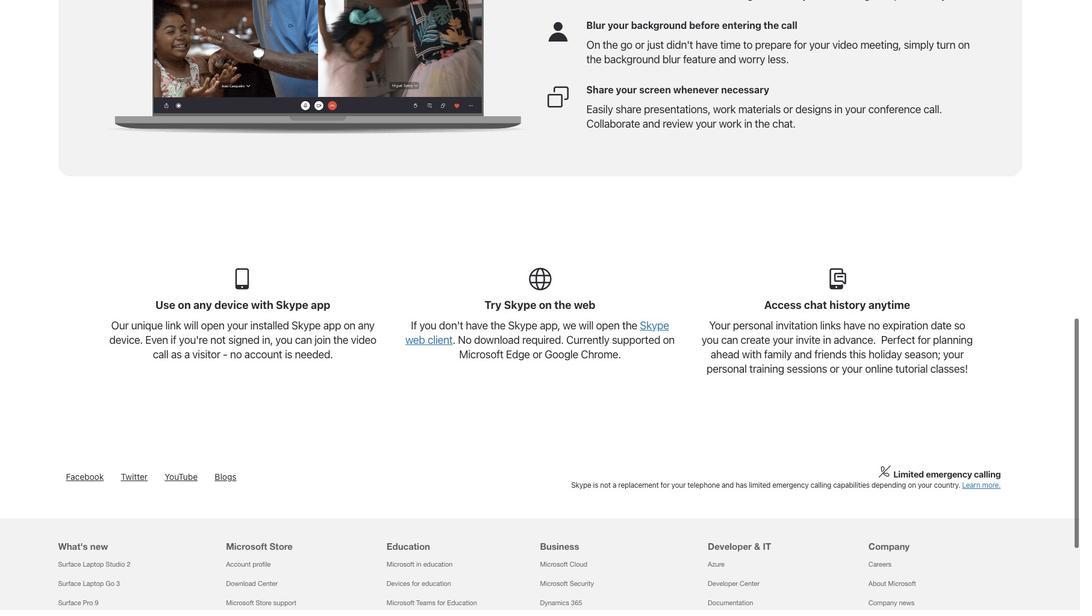 Task type: locate. For each thing, give the bounding box(es) containing it.
1 vertical spatial with
[[743, 348, 762, 361]]

learn
[[963, 481, 981, 490]]

any left device
[[193, 299, 212, 311]]

1 vertical spatial app
[[324, 319, 341, 332]]

1 horizontal spatial can
[[722, 334, 739, 346]]

0 vertical spatial call
[[782, 20, 798, 31]]

store
[[270, 541, 293, 552], [256, 600, 272, 607]]

access chat history anytime​
[[765, 299, 911, 311]]

dynamics 365
[[540, 600, 583, 607]]

no inside our unique link will open your installed skype app on any device. even if you're not signed in, you can join the video call as a visitor - no account is needed.
[[230, 348, 242, 361]]

surface for surface laptop go 3
[[58, 580, 81, 588]]

open inside our unique link will open your installed skype app on any device. even if you're not signed in, you can join the video call as a visitor - no account is needed.
[[201, 319, 225, 332]]

center down profile
[[258, 580, 278, 588]]

1 vertical spatial education
[[447, 600, 477, 607]]

the up prepare
[[764, 20, 780, 31]]

have up no
[[466, 319, 488, 332]]

work down necessary
[[714, 103, 736, 116]]

1 horizontal spatial call
[[782, 20, 798, 31]]

0 vertical spatial any
[[193, 299, 212, 311]]

company news
[[869, 600, 915, 607]]

personal down ahead
[[707, 363, 747, 375]]

web down if
[[406, 334, 425, 346]]

0 vertical spatial calling
[[975, 469, 1002, 480]]

0 horizontal spatial any
[[193, 299, 212, 311]]

link
[[165, 319, 181, 332]]

0 vertical spatial personal
[[734, 319, 774, 332]]

1 can from the left
[[295, 334, 312, 346]]

0 horizontal spatial open
[[201, 319, 225, 332]]

1 horizontal spatial calling
[[975, 469, 1002, 480]]

-
[[223, 348, 228, 361]]

emergency right limited
[[773, 481, 809, 490]]

2 surface from the top
[[58, 580, 81, 588]]

and left "has"
[[722, 481, 734, 490]]

1 horizontal spatial not
[[601, 481, 611, 490]]

with inside 'your personal invitation links have no expiration date so you can create your invite in advance.  perfect for planning ahead with family and friends this holiday season; your personal training sessions or your online tutorial classes!'
[[743, 348, 762, 361]]

less.
[[768, 53, 789, 66]]

or inside easily share presentations, work materials or designs in your conference call. collaborate and review your work in the chat.
[[784, 103, 794, 116]]

not inside our unique link will open your installed skype app on any device. even if you're not signed in, you can join the video call as a visitor - no account is needed.
[[211, 334, 226, 346]]

can up needed.
[[295, 334, 312, 346]]

main content
[[0, 0, 1081, 437]]

0 vertical spatial developer
[[708, 541, 752, 552]]

perfect
[[882, 334, 916, 346]]

dynamics 365 link
[[540, 600, 583, 607]]

0 horizontal spatial is
[[285, 348, 293, 361]]

and up sessions
[[795, 348, 813, 361]]

for right replacement
[[661, 481, 670, 490]]

education inside heading
[[387, 541, 430, 552]]

not inside limited emergency calling skype is not a replacement for your telephone and has limited emergency calling capabilities depending on your country. learn more.
[[601, 481, 611, 490]]

blogs link
[[215, 472, 237, 482]]

1 vertical spatial any
[[358, 319, 375, 332]]

work down materials
[[719, 117, 742, 130]]

careers
[[869, 561, 892, 568]]

you down your
[[702, 334, 719, 346]]

developer inside developer & it heading
[[708, 541, 752, 552]]

links
[[821, 319, 842, 332]]

your inside on the go or just didn't have time to prepare for your video meeting, simply turn on the background blur feature and worry less.
[[810, 39, 831, 51]]

friends
[[815, 348, 847, 361]]

1 vertical spatial a
[[613, 481, 617, 490]]

is left replacement
[[594, 481, 599, 490]]

0 horizontal spatial center
[[258, 580, 278, 588]]

0 vertical spatial education
[[424, 561, 453, 568]]

or down required.
[[533, 348, 543, 361]]

edge
[[506, 348, 530, 361]]

call up prepare
[[782, 20, 798, 31]]

0 vertical spatial not
[[211, 334, 226, 346]]

surface pro 9
[[58, 600, 99, 607]]

presentations,
[[645, 103, 711, 116]]

no right -
[[230, 348, 242, 361]]

calling up more.
[[975, 469, 1002, 480]]

education heading
[[387, 519, 533, 555]]

calling left capabilities on the bottom of page
[[811, 481, 832, 490]]

download center
[[226, 580, 278, 588]]

open up currently
[[597, 319, 620, 332]]

can up ahead
[[722, 334, 739, 346]]

can inside 'your personal invitation links have no expiration date so you can create your invite in advance.  perfect for planning ahead with family and friends this holiday season; your personal training sessions or your online tutorial classes!'
[[722, 334, 739, 346]]

will inside our unique link will open your installed skype app on any device. even if you're not signed in, you can join the video call as a visitor - no account is needed.
[[184, 319, 199, 332]]

0 horizontal spatial can
[[295, 334, 312, 346]]

surface down what's
[[58, 561, 81, 568]]

1 horizontal spatial any
[[358, 319, 375, 332]]

2 center from the left
[[740, 580, 760, 588]]

2 company from the top
[[869, 600, 898, 607]]

0 horizontal spatial no
[[230, 348, 242, 361]]

1 vertical spatial personal
[[707, 363, 747, 375]]

the inside easily share presentations, work materials or designs in your conference call. collaborate and review your work in the chat.
[[755, 117, 771, 130]]

company news link
[[869, 600, 915, 607]]

0 vertical spatial surface
[[58, 561, 81, 568]]

laptop left the go
[[83, 580, 104, 588]]

cloud
[[570, 561, 588, 568]]

laptop for go
[[83, 580, 104, 588]]

careers link
[[869, 561, 892, 568]]

company inside heading
[[869, 541, 910, 552]]

0 vertical spatial company
[[869, 541, 910, 552]]

with up installed
[[251, 299, 274, 311]]

no inside 'your personal invitation links have no expiration date so you can create your invite in advance.  perfect for planning ahead with family and friends this holiday season; your personal training sessions or your online tutorial classes!'
[[869, 319, 881, 332]]

1 horizontal spatial have
[[696, 39, 718, 51]]

skype inside "skype web client"
[[640, 319, 670, 332]]

0 vertical spatial education
[[387, 541, 430, 552]]

1 horizontal spatial center
[[740, 580, 760, 588]]

and down the time
[[719, 53, 737, 66]]

background up just
[[632, 20, 687, 31]]

1 vertical spatial in
[[745, 117, 753, 130]]

surface for surface pro 9
[[58, 600, 81, 607]]

2 horizontal spatial have
[[844, 319, 866, 332]]

client
[[428, 334, 453, 346]]

skype up installed
[[276, 299, 309, 311]]

create
[[741, 334, 771, 346]]

a inside limited emergency calling skype is not a replacement for your telephone and has limited emergency calling capabilities depending on your country. learn more.
[[613, 481, 617, 490]]

surface up surface pro 9 link
[[58, 580, 81, 588]]

has
[[736, 481, 748, 490]]

the down materials
[[755, 117, 771, 130]]

0 horizontal spatial emergency
[[773, 481, 809, 490]]

learn more. link
[[963, 481, 1002, 490]]

for up season; in the bottom of the page
[[918, 334, 931, 346]]

0 horizontal spatial education
[[387, 541, 430, 552]]

if
[[411, 319, 417, 332]]

education up microsoft teams for education link
[[422, 580, 451, 588]]

1 vertical spatial emergency
[[773, 481, 809, 490]]

no down anytime​ at right
[[869, 319, 881, 332]]

blur
[[663, 53, 681, 66]]

your left telephone at the bottom right
[[672, 481, 686, 490]]

skype left replacement
[[572, 481, 592, 490]]

have down history
[[844, 319, 866, 332]]

0 vertical spatial emergency
[[927, 469, 973, 480]]

the up we
[[555, 299, 572, 311]]

use
[[155, 299, 176, 311]]

what's new heading
[[58, 519, 212, 555]]

microsoft store support
[[226, 600, 297, 607]]

the inside our unique link will open your installed skype app on any device. even if you're not signed in, you can join the video call as a visitor - no account is needed.
[[334, 334, 349, 346]]

2 open from the left
[[597, 319, 620, 332]]

a right the as on the bottom
[[184, 348, 190, 361]]

1 open from the left
[[201, 319, 225, 332]]

easily share presentations, work materials or designs in your conference call. collaborate and review your work in the chat.
[[587, 103, 943, 130]]

developer down azure
[[708, 580, 739, 588]]

necessary
[[722, 84, 770, 95]]

will up you're
[[184, 319, 199, 332]]

in right 'designs'
[[835, 103, 843, 116]]

1 vertical spatial is
[[594, 481, 599, 490]]

video inside on the go or just didn't have time to prepare for your video meeting, simply turn on the background blur feature and worry less.
[[833, 39, 859, 51]]

conference
[[869, 103, 922, 116]]

1 vertical spatial education
[[422, 580, 451, 588]]

0 horizontal spatial will
[[184, 319, 199, 332]]

your inside our unique link will open your installed skype app on any device. even if you're not signed in, you can join the video call as a visitor - no account is needed.
[[227, 319, 248, 332]]

center for developer
[[740, 580, 760, 588]]

microsoft security
[[540, 580, 594, 588]]

in up devices for education link
[[417, 561, 422, 568]]

1 horizontal spatial in
[[745, 117, 753, 130]]

0 vertical spatial no
[[869, 319, 881, 332]]

web inside "skype web client"
[[406, 334, 425, 346]]

surface for surface laptop studio 2
[[58, 561, 81, 568]]


[[547, 21, 571, 45]]

emergency up country.
[[927, 469, 973, 480]]

store inside heading
[[270, 541, 293, 552]]

materials
[[739, 103, 781, 116]]

1 horizontal spatial web
[[574, 299, 596, 311]]

not up -
[[211, 334, 226, 346]]

not left replacement
[[601, 481, 611, 490]]

2 laptop from the top
[[83, 580, 104, 588]]

1 laptop from the top
[[83, 561, 104, 568]]

2 vertical spatial surface
[[58, 600, 81, 607]]

laptop for studio
[[83, 561, 104, 568]]

0 horizontal spatial a
[[184, 348, 190, 361]]

and left review
[[643, 117, 661, 130]]

news
[[900, 600, 915, 607]]

3 surface from the top
[[58, 600, 81, 607]]

0 horizontal spatial in
[[417, 561, 422, 568]]

1 vertical spatial not
[[601, 481, 611, 490]]

company for company news
[[869, 600, 898, 607]]

1 vertical spatial company
[[869, 600, 898, 607]]

in down materials
[[745, 117, 753, 130]]

can inside our unique link will open your installed skype app on any device. even if you're not signed in, you can join the video call as a visitor - no account is needed.
[[295, 334, 312, 346]]

2 developer from the top
[[708, 580, 739, 588]]

1 vertical spatial laptop
[[83, 580, 104, 588]]

1 surface from the top
[[58, 561, 81, 568]]

1 vertical spatial developer
[[708, 580, 739, 588]]

0 horizontal spatial not
[[211, 334, 226, 346]]

or down friends at the right
[[830, 363, 840, 375]]

2 horizontal spatial in
[[835, 103, 843, 116]]

share
[[616, 103, 642, 116]]

0 vertical spatial is
[[285, 348, 293, 361]]

your up go
[[608, 20, 629, 31]]

documentation
[[708, 600, 754, 607]]

time
[[721, 39, 741, 51]]

education right teams
[[447, 600, 477, 607]]

your right prepare
[[810, 39, 831, 51]]

or up chat.
[[784, 103, 794, 116]]

2 horizontal spatial you
[[702, 334, 719, 346]]

entering
[[723, 20, 762, 31]]

education up devices for education link
[[424, 561, 453, 568]]

your up signed
[[227, 319, 248, 332]]

developer & it heading
[[708, 519, 855, 555]]

with down create
[[743, 348, 762, 361]]

microsoft store
[[226, 541, 293, 552]]

company for company
[[869, 541, 910, 552]]

surface left "pro"
[[58, 600, 81, 607]]

main content containing 
[[0, 0, 1081, 437]]

1 vertical spatial web
[[406, 334, 425, 346]]

2 vertical spatial in
[[417, 561, 422, 568]]

1 developer from the top
[[708, 541, 752, 552]]

skype up supported
[[640, 319, 670, 332]]

open up you're
[[201, 319, 225, 332]]

0 horizontal spatial have
[[466, 319, 488, 332]]

1 horizontal spatial will
[[579, 319, 594, 332]]

and inside limited emergency calling skype is not a replacement for your telephone and has limited emergency calling capabilities depending on your country. learn more.
[[722, 481, 734, 490]]

video right join
[[351, 334, 377, 346]]

skype inside our unique link will open your installed skype app on any device. even if you're not signed in, you can join the video call as a visitor - no account is needed.
[[292, 319, 321, 332]]

account profile link
[[226, 561, 271, 568]]

needed.
[[295, 348, 333, 361]]

0 horizontal spatial web
[[406, 334, 425, 346]]

1 vertical spatial calling
[[811, 481, 832, 490]]

or right go
[[636, 39, 645, 51]]

not
[[211, 334, 226, 346], [601, 481, 611, 490]]

holiday
[[869, 348, 903, 361]]

call
[[782, 20, 798, 31], [153, 348, 169, 361]]

background
[[632, 20, 687, 31], [605, 53, 661, 66]]

personal up create
[[734, 319, 774, 332]]

no
[[458, 334, 472, 346]]

center
[[258, 580, 278, 588], [740, 580, 760, 588]]

for right prepare
[[795, 39, 807, 51]]

skype up join
[[292, 319, 321, 332]]

or inside . no download required. currently supported on microsoft edge or google chrome.
[[533, 348, 543, 361]]

you right if
[[420, 319, 437, 332]]

1 horizontal spatial a
[[613, 481, 617, 490]]

if
[[171, 334, 176, 346]]

store left support
[[256, 600, 272, 607]]

app inside our unique link will open your installed skype app on any device. even if you're not signed in, you can join the video call as a visitor - no account is needed.
[[324, 319, 341, 332]]

you right in,
[[276, 334, 293, 346]]

0 horizontal spatial video
[[351, 334, 377, 346]]

video inside our unique link will open your installed skype app on any device. even if you're not signed in, you can join the video call as a visitor - no account is needed.
[[351, 334, 377, 346]]

surface laptop studio 2
[[58, 561, 131, 568]]

your up share
[[616, 84, 637, 95]]

devices for education
[[387, 580, 451, 588]]

pro
[[83, 600, 93, 607]]

app,
[[540, 319, 561, 332]]

0 vertical spatial video
[[833, 39, 859, 51]]

web up we
[[574, 299, 596, 311]]

1 vertical spatial call
[[153, 348, 169, 361]]

on inside . no download required. currently supported on microsoft edge or google chrome.
[[663, 334, 675, 346]]

1 vertical spatial background
[[605, 53, 661, 66]]

footer resource links element
[[4, 519, 1077, 611]]

1 vertical spatial no
[[230, 348, 242, 361]]

0 vertical spatial store
[[270, 541, 293, 552]]

app
[[311, 299, 331, 311], [324, 319, 341, 332]]

company down about
[[869, 600, 898, 607]]

store up profile
[[270, 541, 293, 552]]

will up currently
[[579, 319, 594, 332]]

developer & it
[[708, 541, 772, 552]]

1 horizontal spatial open
[[597, 319, 620, 332]]

a left replacement
[[613, 481, 617, 490]]

more.
[[983, 481, 1002, 490]]

any left if
[[358, 319, 375, 332]]

download
[[474, 334, 520, 346]]

have up feature at top right
[[696, 39, 718, 51]]

the right join
[[334, 334, 349, 346]]

surface laptop go 3 link
[[58, 580, 120, 588]]

0 horizontal spatial calling
[[811, 481, 832, 490]]

0 vertical spatial a
[[184, 348, 190, 361]]

0 horizontal spatial call
[[153, 348, 169, 361]]

a inside our unique link will open your installed skype app on any device. even if you're not signed in, you can join the video call as a visitor - no account is needed.
[[184, 348, 190, 361]]

1 horizontal spatial is
[[594, 481, 599, 490]]

center up the documentation
[[740, 580, 760, 588]]

youtube link
[[165, 472, 198, 482]]

microsoft inside heading
[[226, 541, 267, 552]]

surface laptop studio 2 link
[[58, 561, 131, 568]]

company up careers
[[869, 541, 910, 552]]

before
[[690, 20, 720, 31]]

0 horizontal spatial you
[[276, 334, 293, 346]]

laptop down the new on the left bottom of page
[[83, 561, 104, 568]]

1 vertical spatial store
[[256, 600, 272, 607]]

microsoft security link
[[540, 580, 594, 588]]

0 vertical spatial work
[[714, 103, 736, 116]]

0 vertical spatial laptop
[[83, 561, 104, 568]]

background down go
[[605, 53, 661, 66]]

1 center from the left
[[258, 580, 278, 588]]

2 can from the left
[[722, 334, 739, 346]]

is right account
[[285, 348, 293, 361]]

1 will from the left
[[184, 319, 199, 332]]

on the go or just didn't have time to prepare for your video meeting, simply turn on the background blur feature and worry less.
[[587, 39, 971, 66]]

invite in
[[797, 334, 832, 346]]

blogs
[[215, 472, 237, 482]]

your left conference
[[846, 103, 867, 116]]

a
[[184, 348, 190, 361], [613, 481, 617, 490]]

and inside easily share presentations, work materials or designs in your conference call. collaborate and review your work in the chat.
[[643, 117, 661, 130]]

call.
[[924, 103, 943, 116]]

1 horizontal spatial video
[[833, 39, 859, 51]]

1 vertical spatial video
[[351, 334, 377, 346]]

the left go
[[603, 39, 618, 51]]

1 company from the top
[[869, 541, 910, 552]]

limited
[[750, 481, 771, 490]]

1 horizontal spatial education
[[447, 600, 477, 607]]

microsoft for microsoft teams for education
[[387, 600, 415, 607]]

1 horizontal spatial no
[[869, 319, 881, 332]]

developer up azure
[[708, 541, 752, 552]]

video left the meeting,
[[833, 39, 859, 51]]

about microsoft
[[869, 580, 917, 588]]

0 horizontal spatial with
[[251, 299, 274, 311]]

education up microsoft in education
[[387, 541, 430, 552]]

1 horizontal spatial with
[[743, 348, 762, 361]]

call down even
[[153, 348, 169, 361]]

1 vertical spatial surface
[[58, 580, 81, 588]]

and inside 'your personal invitation links have no expiration date so you can create your invite in advance.  perfect for planning ahead with family and friends this holiday season; your personal training sessions or your online tutorial classes!'
[[795, 348, 813, 361]]



Task type: describe. For each thing, give the bounding box(es) containing it.
dynamics
[[540, 600, 570, 607]]

date
[[932, 319, 952, 332]]

you inside our unique link will open your installed skype app on any device. even if you're not signed in, you can join the video call as a visitor - no account is needed.
[[276, 334, 293, 346]]

1 vertical spatial work
[[719, 117, 742, 130]]

capabilities
[[834, 481, 870, 490]]

&
[[755, 541, 761, 552]]

call inside our unique link will open your installed skype app on any device. even if you're not signed in, you can join the video call as a visitor - no account is needed.
[[153, 348, 169, 361]]

country.
[[935, 481, 961, 490]]

0 vertical spatial in
[[835, 103, 843, 116]]

chrome.
[[581, 348, 621, 361]]

0 vertical spatial app
[[311, 299, 331, 311]]

even
[[145, 334, 168, 346]]

skype up required.
[[509, 319, 538, 332]]

devices
[[387, 580, 410, 588]]

replacement
[[619, 481, 659, 490]]

have inside 'your personal invitation links have no expiration date so you can create your invite in advance.  perfect for planning ahead with family and friends this holiday season; your personal training sessions or your online tutorial classes!'
[[844, 319, 866, 332]]

as
[[171, 348, 182, 361]]

designs
[[796, 103, 833, 116]]

share your screen whenever necessary
[[587, 84, 770, 95]]

store for microsoft store support
[[256, 600, 272, 607]]

expiration
[[883, 319, 929, 332]]

studio
[[106, 561, 125, 568]]

1 horizontal spatial you
[[420, 319, 437, 332]]

chat.
[[773, 117, 796, 130]]

microsoft for microsoft store
[[226, 541, 267, 552]]

training
[[750, 363, 785, 375]]

depending
[[872, 481, 907, 490]]

twitter link
[[121, 472, 148, 482]]

business heading
[[540, 519, 694, 555]]

for inside limited emergency calling skype is not a replacement for your telephone and has limited emergency calling capabilities depending on your country. learn more.
[[661, 481, 670, 490]]

try skype on the web
[[485, 299, 596, 311]]

developer for developer & it
[[708, 541, 752, 552]]

9
[[95, 600, 99, 607]]

chat
[[805, 299, 828, 311]]

surface pro 9 link
[[58, 600, 99, 607]]

your down limited
[[919, 481, 933, 490]]

for right devices
[[412, 580, 420, 588]]

we
[[563, 319, 577, 332]]

it
[[764, 541, 772, 552]]

for right teams
[[438, 600, 446, 607]]

on inside on the go or just didn't have time to prepare for your video meeting, simply turn on the background blur feature and worry less.
[[959, 39, 971, 51]]

teams
[[417, 600, 436, 607]]

2 will from the left
[[579, 319, 594, 332]]

center for microsoft
[[258, 580, 278, 588]]

the up download
[[491, 319, 506, 332]]

access
[[765, 299, 802, 311]]

microsoft store heading
[[226, 519, 372, 555]]

microsoft teams for education
[[387, 600, 477, 607]]

or inside 'your personal invitation links have no expiration date so you can create your invite in advance.  perfect for planning ahead with family and friends this holiday season; your personal training sessions or your online tutorial classes!'
[[830, 363, 840, 375]]

business
[[540, 541, 580, 552]]

0 vertical spatial with
[[251, 299, 274, 311]]

1 horizontal spatial emergency
[[927, 469, 973, 480]]

security
[[570, 580, 594, 588]]

microsoft store support link
[[226, 600, 297, 607]]

for inside 'your personal invitation links have no expiration date so you can create your invite in advance.  perfect for planning ahead with family and friends this holiday season; your personal training sessions or your online tutorial classes!'
[[918, 334, 931, 346]]

our unique link will open your installed skype app on any device. even if you're not signed in, you can join the video call as a visitor - no account is needed.
[[109, 319, 377, 361]]

education for devices for education
[[422, 580, 451, 588]]

in,
[[262, 334, 273, 346]]

the down on
[[587, 53, 602, 66]]

for inside on the go or just didn't have time to prepare for your video meeting, simply turn on the background blur feature and worry less.
[[795, 39, 807, 51]]

youtube
[[165, 472, 198, 482]]

is inside our unique link will open your installed skype app on any device. even if you're not signed in, you can join the video call as a visitor - no account is needed.
[[285, 348, 293, 361]]

0 vertical spatial background
[[632, 20, 687, 31]]

is inside limited emergency calling skype is not a replacement for your telephone and has limited emergency calling capabilities depending on your country. learn more.
[[594, 481, 599, 490]]

account
[[226, 561, 251, 568]]

microsoft inside . no download required. currently supported on microsoft edge or google chrome.
[[460, 348, 504, 361]]

any inside our unique link will open your installed skype app on any device. even if you're not signed in, you can join the video call as a visitor - no account is needed.
[[358, 319, 375, 332]]

your down this
[[843, 363, 863, 375]]

about microsoft link
[[869, 580, 917, 588]]


[[547, 85, 571, 109]]

online
[[866, 363, 894, 375]]

limited
[[894, 469, 925, 480]]

have inside on the go or just didn't have time to prepare for your video meeting, simply turn on the background blur feature and worry less.
[[696, 39, 718, 51]]


[[528, 267, 553, 291]]

devices for education link
[[387, 580, 451, 588]]

microsoft for microsoft security
[[540, 580, 568, 588]]

your up family
[[773, 334, 794, 346]]

join
[[315, 334, 331, 346]]

device.
[[109, 334, 143, 346]]

about
[[869, 580, 887, 588]]

don't
[[439, 319, 464, 332]]

facebook link
[[66, 472, 104, 482]]

simply
[[905, 39, 935, 51]]

microsoft in education link
[[387, 561, 453, 568]]

on inside limited emergency calling skype is not a replacement for your telephone and has limited emergency calling capabilities depending on your country. learn more.
[[909, 481, 917, 490]]

microsoft for microsoft cloud
[[540, 561, 568, 568]]

on inside our unique link will open your installed skype app on any device. even if you're not signed in, you can join the video call as a visitor - no account is needed.
[[344, 319, 356, 332]]

and inside on the go or just didn't have time to prepare for your video meeting, simply turn on the background blur feature and worry less.
[[719, 53, 737, 66]]

share
[[587, 84, 614, 95]]

meeting,
[[861, 39, 902, 51]]

try
[[485, 299, 502, 311]]

tutorial
[[896, 363, 929, 375]]

family
[[765, 348, 792, 361]]

to
[[744, 39, 753, 51]]

prepare
[[756, 39, 792, 51]]

skype inside limited emergency calling skype is not a replacement for your telephone and has limited emergency calling capabilities depending on your country. learn more.
[[572, 481, 592, 490]]

what's
[[58, 541, 88, 552]]

skype up if you don't have the skype app, we will open the
[[504, 299, 537, 311]]

microsoft cloud
[[540, 561, 588, 568]]

review
[[663, 117, 694, 130]]


[[231, 267, 255, 291]]

your down planning
[[944, 348, 965, 361]]

or inside on the go or just didn't have time to prepare for your video meeting, simply turn on the background blur feature and worry less.
[[636, 39, 645, 51]]

worry
[[739, 53, 766, 66]]

unique
[[131, 319, 163, 332]]

support
[[274, 600, 297, 607]]

your right review
[[696, 117, 717, 130]]

background inside on the go or just didn't have time to prepare for your video meeting, simply turn on the background blur feature and worry less.
[[605, 53, 661, 66]]

education for microsoft in education
[[424, 561, 453, 568]]

company heading
[[869, 519, 1016, 555]]

documentation link
[[708, 600, 754, 607]]

meeting on desktop device image
[[100, 0, 534, 134]]

new
[[90, 541, 108, 552]]

sessions
[[787, 363, 828, 375]]

microsoft in education
[[387, 561, 453, 568]]

skype web client
[[406, 319, 670, 346]]

your personal invitation links have no expiration date so you can create your invite in advance.  perfect for planning ahead with family and friends this holiday season; your personal training sessions or your online tutorial classes!
[[702, 319, 974, 375]]

the up supported
[[623, 319, 638, 332]]

microsoft for microsoft in education
[[387, 561, 415, 568]]

supported
[[612, 334, 661, 346]]

device
[[215, 299, 249, 311]]

history
[[830, 299, 867, 311]]

easily
[[587, 103, 614, 116]]

0 vertical spatial web
[[574, 299, 596, 311]]

turn
[[937, 39, 956, 51]]

use on any device with skype app
[[155, 299, 331, 311]]

profile
[[253, 561, 271, 568]]

signed
[[228, 334, 260, 346]]

visitor
[[193, 348, 221, 361]]

surface laptop go 3
[[58, 580, 120, 588]]

developer for developer center
[[708, 580, 739, 588]]

skype web client link
[[406, 319, 670, 346]]

store for microsoft store
[[270, 541, 293, 552]]

screen
[[640, 84, 672, 95]]

you inside 'your personal invitation links have no expiration date so you can create your invite in advance.  perfect for planning ahead with family and friends this holiday season; your personal training sessions or your online tutorial classes!'
[[702, 334, 719, 346]]

microsoft for microsoft store support
[[226, 600, 254, 607]]



Task type: vqa. For each thing, say whether or not it's contained in the screenshot.
from for Subscription
no



